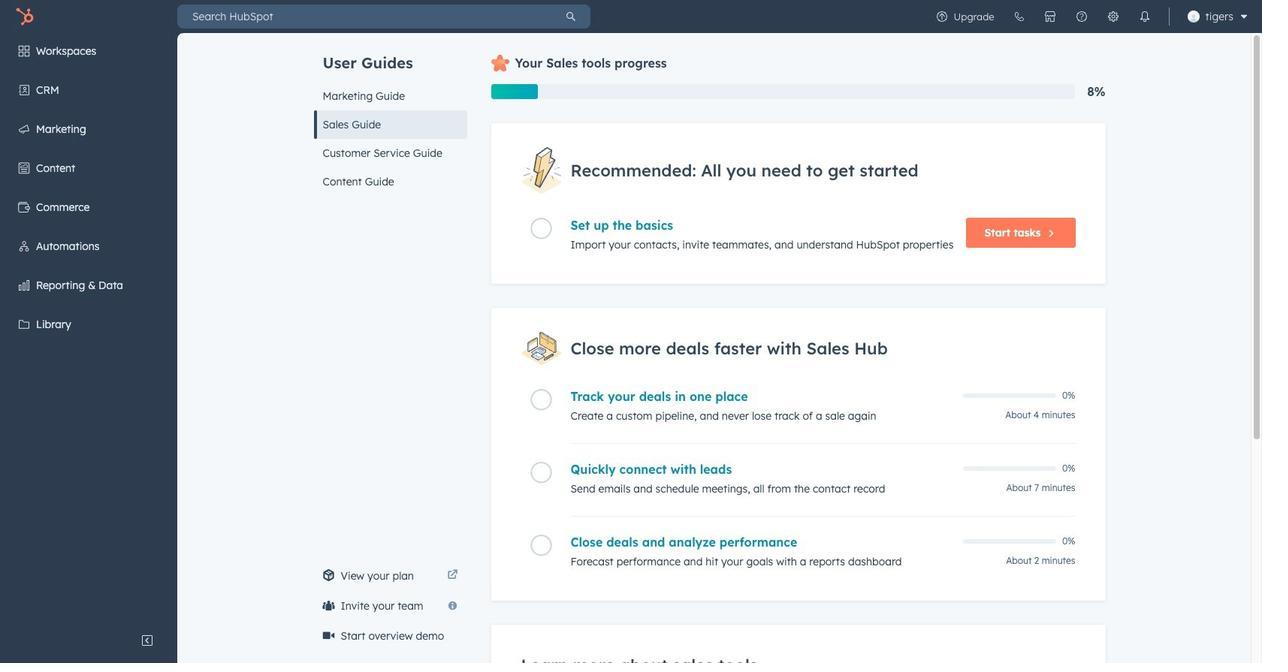 Task type: vqa. For each thing, say whether or not it's contained in the screenshot.
the rightmost Press to sort. image
no



Task type: describe. For each thing, give the bounding box(es) containing it.
notifications image
[[1139, 11, 1151, 23]]

2 link opens in a new window image from the top
[[448, 571, 458, 582]]

marketplaces image
[[1045, 11, 1057, 23]]

0 horizontal spatial menu
[[0, 33, 177, 626]]



Task type: locate. For each thing, give the bounding box(es) containing it.
settings image
[[1108, 11, 1120, 23]]

link opens in a new window image
[[448, 568, 458, 586], [448, 571, 458, 582]]

help image
[[1076, 11, 1088, 23]]

menu
[[927, 0, 1254, 33], [0, 33, 177, 626]]

user guides element
[[314, 33, 467, 196]]

howard n/a image
[[1188, 11, 1200, 23]]

progress bar
[[491, 84, 538, 99]]

Search HubSpot search field
[[177, 5, 552, 29]]

1 horizontal spatial menu
[[927, 0, 1254, 33]]

1 link opens in a new window image from the top
[[448, 568, 458, 586]]



